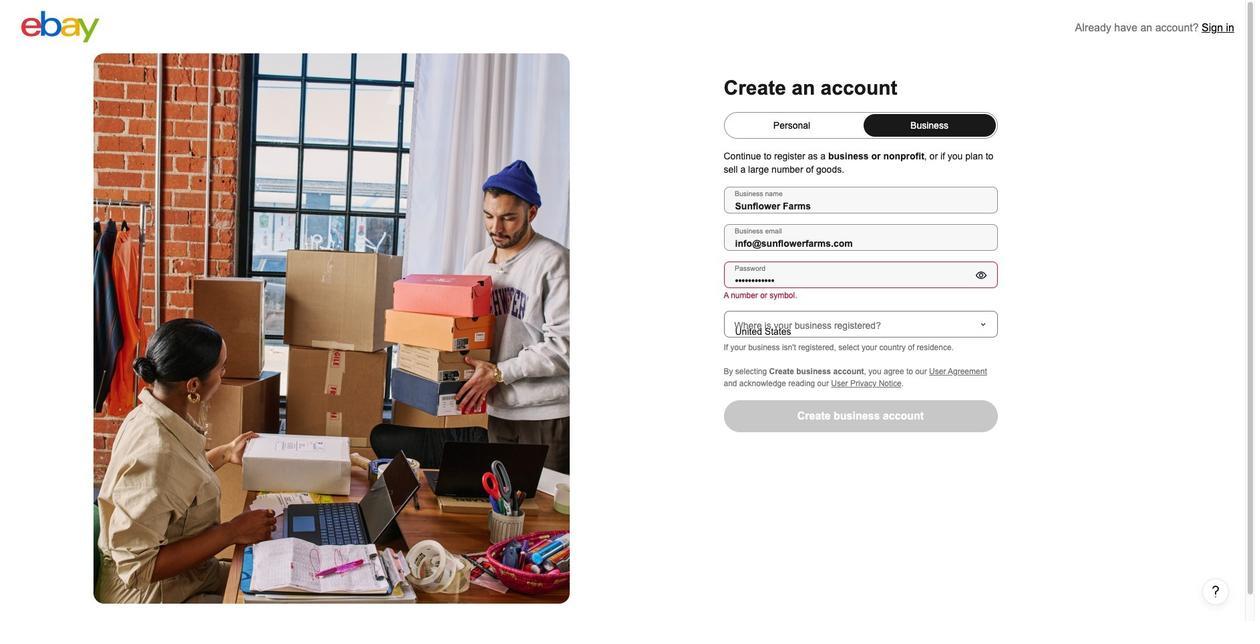 Task type: vqa. For each thing, say whether or not it's contained in the screenshot.
main content
yes



Task type: locate. For each thing, give the bounding box(es) containing it.
None text field
[[724, 187, 998, 214]]

None text field
[[724, 224, 998, 251]]

None password field
[[724, 262, 998, 289]]

main content
[[0, 20, 1245, 606]]

help, opens dialogs image
[[1209, 586, 1223, 599]]

buyer reg business background image image
[[94, 53, 570, 605]]

footer
[[0, 605, 1245, 622]]



